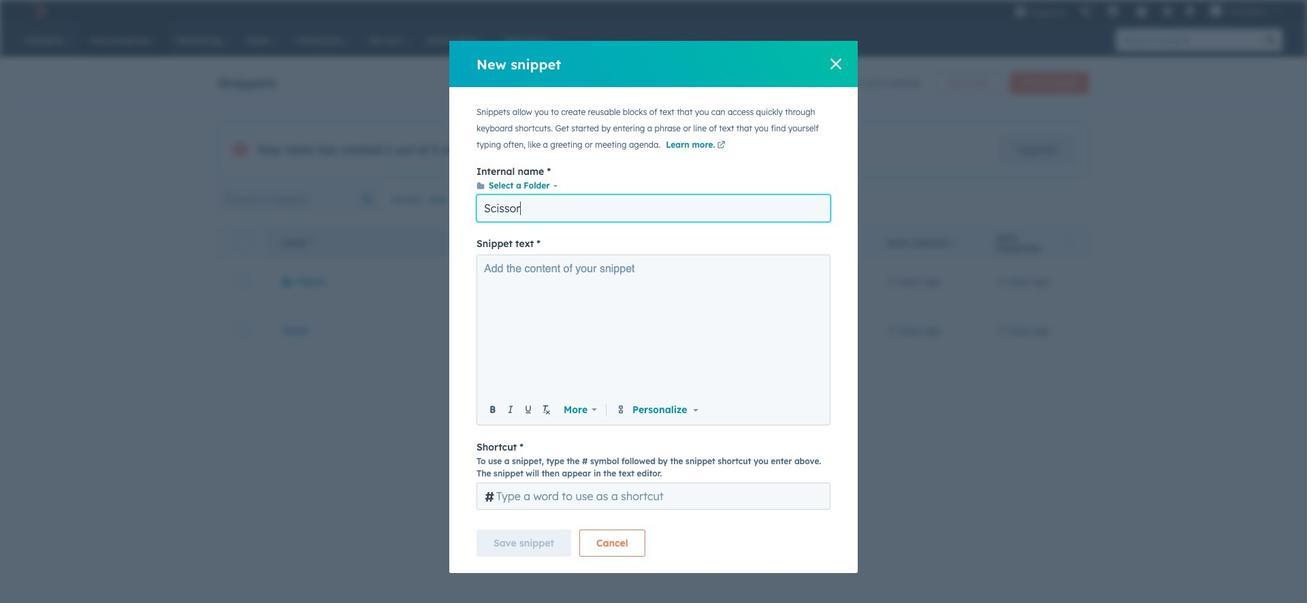 Task type: describe. For each thing, give the bounding box(es) containing it.
Search HubSpot search field
[[1116, 29, 1260, 52]]

Search search field
[[218, 186, 384, 213]]

press to sort. image for second press to sort. element from left
[[1068, 238, 1073, 247]]

1 press to sort. element from the left
[[954, 238, 959, 249]]

close image
[[831, 59, 842, 69]]

marketplaces image
[[1107, 6, 1120, 18]]

2 press to sort. element from the left
[[1068, 238, 1073, 249]]

ascending sort. press to sort descending. image
[[311, 238, 316, 247]]

press to sort. image for second press to sort. element from the right
[[954, 238, 959, 247]]

1 link opens in a new window image from the top
[[718, 140, 726, 152]]

jacob simon image
[[1210, 5, 1223, 17]]

Type a word to use as a shortcut text field
[[477, 483, 831, 510]]



Task type: locate. For each thing, give the bounding box(es) containing it.
0 horizontal spatial press to sort. element
[[954, 238, 959, 249]]

press to sort. image
[[954, 238, 959, 247], [1068, 238, 1073, 247]]

menu
[[1008, 0, 1292, 22]]

2 press to sort. image from the left
[[1068, 238, 1073, 247]]

link opens in a new window image
[[718, 140, 726, 152], [718, 142, 726, 150]]

press to sort. element
[[954, 238, 959, 249], [1068, 238, 1073, 249]]

1 horizontal spatial press to sort. image
[[1068, 238, 1073, 247]]

Give your snippet a name text field
[[477, 195, 831, 222]]

1 press to sort. image from the left
[[954, 238, 959, 247]]

dialog
[[450, 41, 858, 574]]

banner
[[218, 68, 1090, 94]]

None text field
[[485, 262, 824, 398]]

1 horizontal spatial press to sort. element
[[1068, 238, 1073, 249]]

0 horizontal spatial press to sort. image
[[954, 238, 959, 247]]

ascending sort. press to sort descending. element
[[311, 238, 316, 249]]

2 link opens in a new window image from the top
[[718, 142, 726, 150]]



Task type: vqa. For each thing, say whether or not it's contained in the screenshot.
Jacob Simon icon at the top right of the page
yes



